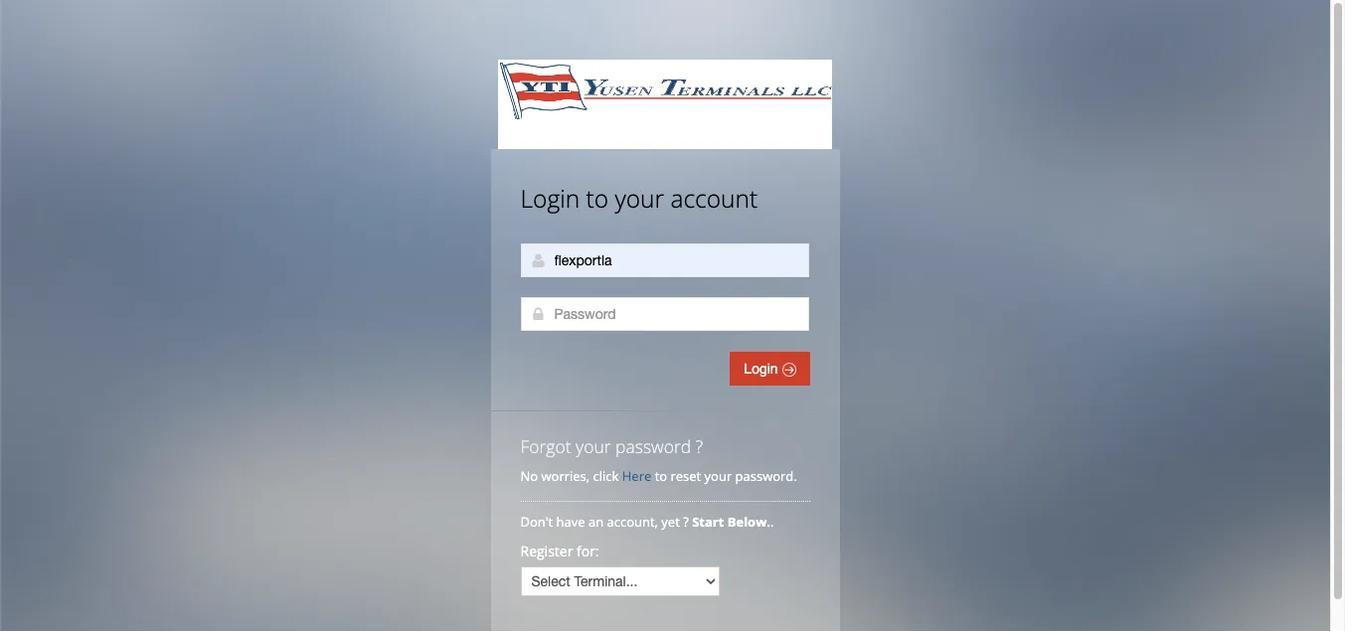 Task type: locate. For each thing, give the bounding box(es) containing it.
account,
[[607, 513, 658, 531]]

your right reset
[[705, 467, 732, 485]]

1 vertical spatial login
[[744, 361, 782, 377]]

1 vertical spatial your
[[576, 435, 611, 458]]

yet
[[662, 513, 680, 531]]

1 vertical spatial to
[[655, 467, 667, 485]]

1 vertical spatial ?
[[683, 513, 689, 531]]

forgot
[[521, 435, 571, 458]]

login inside login button
[[744, 361, 782, 377]]

2 vertical spatial your
[[705, 467, 732, 485]]

to right here
[[655, 467, 667, 485]]

register for:
[[521, 542, 599, 561]]

1 horizontal spatial ?
[[696, 435, 703, 458]]

to
[[586, 182, 609, 215], [655, 467, 667, 485]]

forgot your password ? no worries, click here to reset your password.
[[521, 435, 797, 485]]

0 horizontal spatial ?
[[683, 513, 689, 531]]

user image
[[530, 253, 546, 268]]

0 horizontal spatial to
[[586, 182, 609, 215]]

login
[[521, 182, 580, 215], [744, 361, 782, 377]]

0 vertical spatial ?
[[696, 435, 703, 458]]

1 horizontal spatial your
[[615, 182, 664, 215]]

don't
[[521, 513, 553, 531]]

account
[[671, 182, 758, 215]]

password
[[616, 435, 691, 458]]

0 vertical spatial login
[[521, 182, 580, 215]]

to up username text field
[[586, 182, 609, 215]]

?
[[696, 435, 703, 458], [683, 513, 689, 531]]

1 horizontal spatial to
[[655, 467, 667, 485]]

login for login
[[744, 361, 782, 377]]

your up username text field
[[615, 182, 664, 215]]

your up the click
[[576, 435, 611, 458]]

0 vertical spatial your
[[615, 182, 664, 215]]

for:
[[577, 542, 599, 561]]

0 horizontal spatial login
[[521, 182, 580, 215]]

? right yet
[[683, 513, 689, 531]]

1 horizontal spatial login
[[744, 361, 782, 377]]

? up reset
[[696, 435, 703, 458]]

your
[[615, 182, 664, 215], [576, 435, 611, 458], [705, 467, 732, 485]]

0 vertical spatial to
[[586, 182, 609, 215]]

0 horizontal spatial your
[[576, 435, 611, 458]]



Task type: describe. For each thing, give the bounding box(es) containing it.
.
[[771, 513, 774, 531]]

Username text field
[[521, 244, 809, 277]]

Password password field
[[521, 297, 809, 331]]

here
[[622, 467, 652, 485]]

worries,
[[541, 467, 590, 485]]

login button
[[730, 352, 810, 386]]

password.
[[735, 467, 797, 485]]

start
[[692, 513, 724, 531]]

have
[[556, 513, 585, 531]]

don't have an account, yet ? start below. .
[[521, 513, 777, 531]]

an
[[589, 513, 604, 531]]

click
[[593, 467, 619, 485]]

lock image
[[530, 306, 546, 322]]

? inside "forgot your password ? no worries, click here to reset your password."
[[696, 435, 703, 458]]

2 horizontal spatial your
[[705, 467, 732, 485]]

here link
[[622, 467, 652, 485]]

login for login to your account
[[521, 182, 580, 215]]

reset
[[671, 467, 701, 485]]

register
[[521, 542, 573, 561]]

login to your account
[[521, 182, 758, 215]]

swapright image
[[782, 363, 796, 377]]

to inside "forgot your password ? no worries, click here to reset your password."
[[655, 467, 667, 485]]

below.
[[728, 513, 771, 531]]

no
[[521, 467, 538, 485]]



